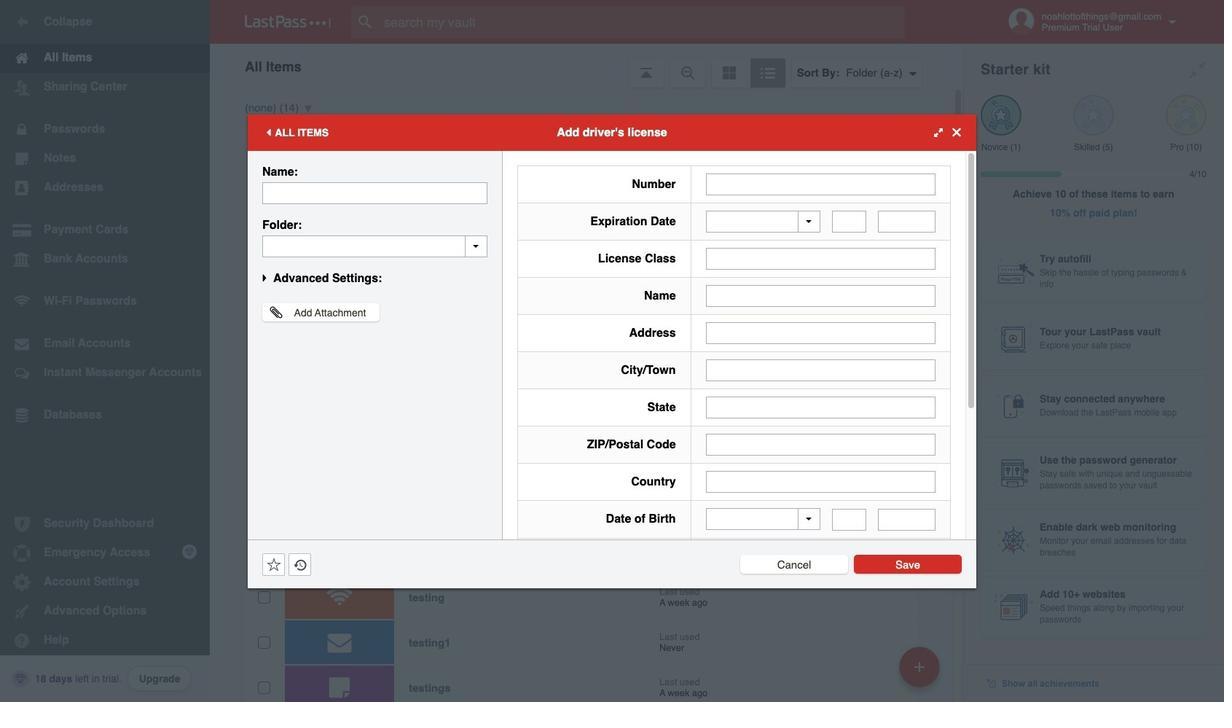 Task type: describe. For each thing, give the bounding box(es) containing it.
Search search field
[[351, 6, 934, 38]]

new item image
[[915, 662, 925, 672]]

search my vault text field
[[351, 6, 934, 38]]

lastpass image
[[245, 15, 331, 28]]

vault options navigation
[[210, 44, 964, 87]]



Task type: locate. For each thing, give the bounding box(es) containing it.
new item navigation
[[895, 642, 949, 702]]

None text field
[[706, 173, 936, 195], [706, 248, 936, 270], [706, 285, 936, 307], [706, 322, 936, 344], [706, 434, 936, 456], [833, 509, 867, 530], [706, 173, 936, 195], [706, 248, 936, 270], [706, 285, 936, 307], [706, 322, 936, 344], [706, 434, 936, 456], [833, 509, 867, 530]]

dialog
[[248, 114, 977, 702]]

None text field
[[262, 182, 488, 204], [833, 211, 867, 233], [879, 211, 936, 233], [262, 235, 488, 257], [706, 359, 936, 381], [706, 397, 936, 419], [706, 471, 936, 493], [879, 509, 936, 530], [262, 182, 488, 204], [833, 211, 867, 233], [879, 211, 936, 233], [262, 235, 488, 257], [706, 359, 936, 381], [706, 397, 936, 419], [706, 471, 936, 493], [879, 509, 936, 530]]

main navigation navigation
[[0, 0, 210, 702]]



